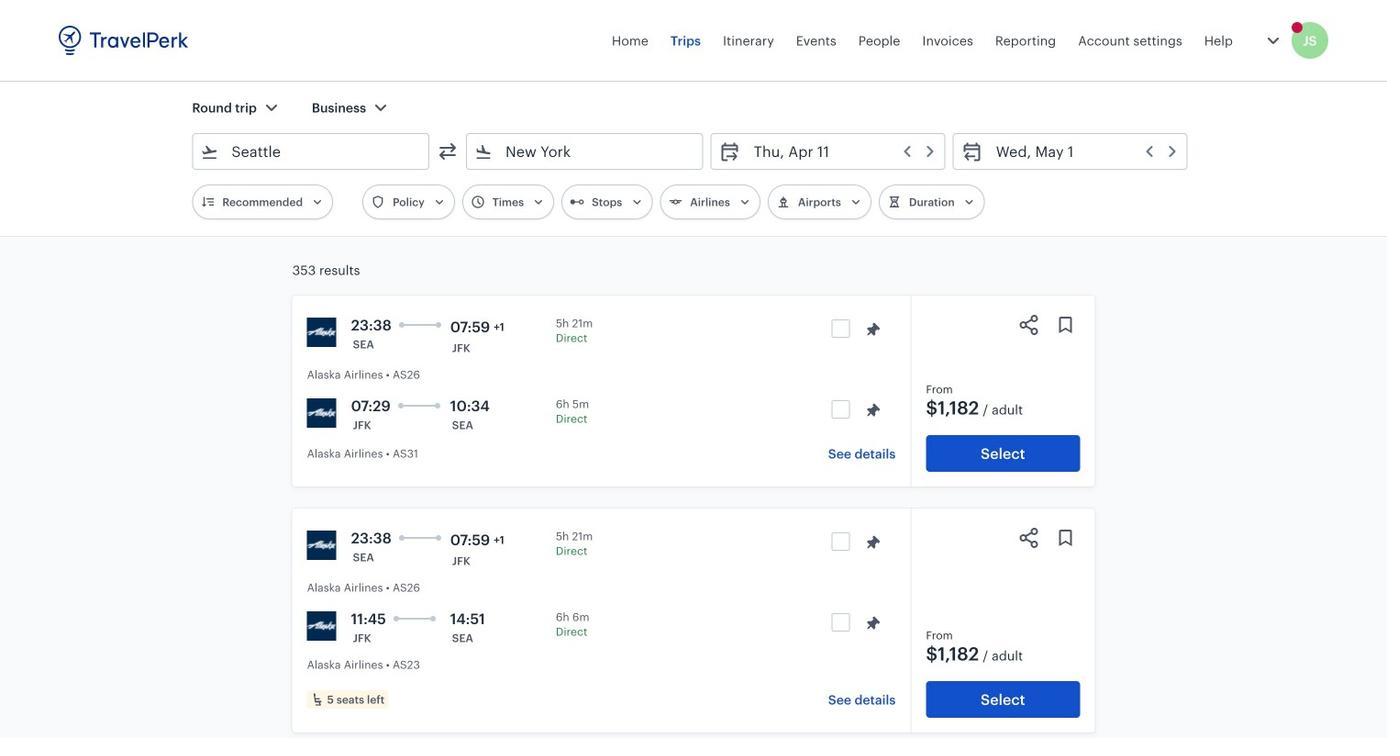 Task type: describe. For each thing, give the bounding box(es) containing it.
Depart field
[[741, 137, 938, 166]]

Return field
[[984, 137, 1180, 166]]

From search field
[[219, 137, 405, 166]]

alaska airlines image
[[307, 398, 337, 428]]



Task type: locate. For each thing, give the bounding box(es) containing it.
1 vertical spatial alaska airlines image
[[307, 531, 337, 560]]

To search field
[[493, 137, 679, 166]]

1 alaska airlines image from the top
[[307, 318, 337, 347]]

0 vertical spatial alaska airlines image
[[307, 318, 337, 347]]

alaska airlines image
[[307, 318, 337, 347], [307, 531, 337, 560], [307, 611, 337, 641]]

2 vertical spatial alaska airlines image
[[307, 611, 337, 641]]

3 alaska airlines image from the top
[[307, 611, 337, 641]]

2 alaska airlines image from the top
[[307, 531, 337, 560]]



Task type: vqa. For each thing, say whether or not it's contained in the screenshot.
Alaska Airlines image
yes



